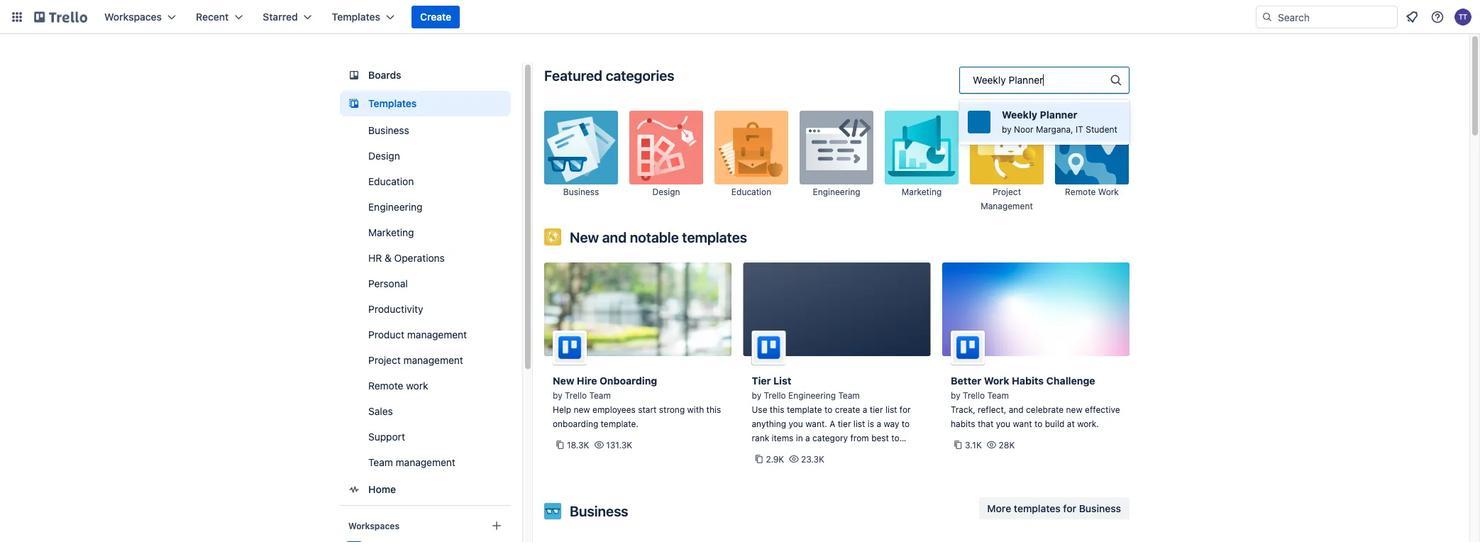 Task type: locate. For each thing, give the bounding box(es) containing it.
and up want
[[1009, 404, 1024, 414]]

work
[[1098, 187, 1119, 197], [406, 380, 428, 392]]

list
[[773, 375, 791, 387]]

0 vertical spatial new
[[570, 228, 599, 245]]

0 vertical spatial list
[[885, 404, 897, 414]]

by up help
[[553, 390, 562, 400]]

engineering up template
[[788, 390, 836, 400]]

players,
[[878, 447, 909, 457]]

None text field
[[973, 73, 1044, 87]]

1 horizontal spatial education link
[[715, 111, 788, 213]]

1 vertical spatial and
[[1009, 404, 1024, 414]]

you up in
[[789, 419, 803, 429]]

template board image
[[346, 95, 363, 112]]

back to home image
[[34, 6, 87, 28]]

0 vertical spatial project management
[[981, 187, 1033, 211]]

project management icon image
[[970, 111, 1044, 184]]

1 horizontal spatial best
[[871, 433, 889, 443]]

trello inside "tier list by trello engineering team use this template to create a tier list for anything you want. a tier list is a way to rank items in a category from best to worst. this could be: best nba players, goat'd pasta dishes, and tastiest fast food joints."
[[764, 390, 786, 400]]

create button
[[412, 6, 460, 28]]

engineering link for design link related to 'personal' link
[[340, 196, 511, 219]]

more templates for business
[[987, 502, 1121, 514]]

0 notifications image
[[1404, 9, 1421, 26]]

0 vertical spatial business icon image
[[544, 111, 618, 184]]

new and notable templates
[[570, 228, 747, 245]]

trello down hire
[[565, 390, 587, 400]]

1 vertical spatial remote work link
[[340, 375, 511, 397]]

1 vertical spatial best
[[838, 447, 855, 457]]

by up track,
[[951, 390, 960, 400]]

habits
[[1012, 375, 1044, 387]]

notable
[[630, 228, 679, 245]]

at
[[1067, 419, 1075, 429]]

1 vertical spatial for
[[1063, 502, 1076, 514]]

2 horizontal spatial and
[[1009, 404, 1024, 414]]

for
[[900, 404, 911, 414], [1063, 502, 1076, 514]]

new inside new hire onboarding by trello team help new employees start strong with this onboarding template.
[[574, 404, 590, 414]]

1 horizontal spatial trello
[[764, 390, 786, 400]]

0 vertical spatial for
[[900, 404, 911, 414]]

1 horizontal spatial design
[[652, 187, 680, 197]]

new left hire
[[553, 375, 574, 387]]

list up way
[[885, 404, 897, 414]]

marketing up &
[[368, 227, 414, 238]]

project down project management icon
[[993, 187, 1021, 197]]

templates down boards at the left top
[[368, 98, 417, 109]]

0 horizontal spatial trello
[[565, 390, 587, 400]]

best down is
[[871, 433, 889, 443]]

1 horizontal spatial engineering link
[[800, 111, 873, 213]]

design link for 'personal' link
[[340, 145, 511, 167]]

design down templates link
[[368, 150, 400, 162]]

remote
[[1065, 187, 1096, 197], [368, 380, 403, 392]]

by
[[1002, 124, 1012, 134], [553, 390, 562, 400], [752, 390, 761, 400], [951, 390, 960, 400]]

0 horizontal spatial a
[[805, 433, 810, 443]]

reflect,
[[978, 404, 1006, 414]]

business icon image
[[544, 111, 618, 184], [544, 503, 561, 520]]

2 you from the left
[[996, 419, 1010, 429]]

1 vertical spatial marketing link
[[340, 221, 511, 244]]

0 vertical spatial marketing
[[902, 187, 942, 197]]

trello
[[565, 390, 587, 400], [764, 390, 786, 400], [963, 390, 985, 400]]

1 vertical spatial marketing
[[368, 227, 414, 238]]

0 horizontal spatial work
[[406, 380, 428, 392]]

1 horizontal spatial for
[[1063, 502, 1076, 514]]

rank
[[752, 433, 769, 443]]

0 horizontal spatial templates
[[682, 228, 747, 245]]

2 trello from the left
[[764, 390, 786, 400]]

remote work down remote work icon
[[1065, 187, 1119, 197]]

1 vertical spatial templates
[[368, 98, 417, 109]]

0 vertical spatial templates
[[332, 11, 380, 23]]

2 vertical spatial and
[[840, 461, 855, 471]]

this right with
[[706, 404, 721, 414]]

new up at
[[1066, 404, 1083, 414]]

131.3k
[[606, 440, 632, 450]]

to down celebrate
[[1034, 419, 1043, 429]]

trello down list
[[764, 390, 786, 400]]

anything
[[752, 419, 786, 429]]

new
[[574, 404, 590, 414], [1066, 404, 1083, 414]]

None field
[[959, 67, 1130, 145]]

1 vertical spatial remote
[[368, 380, 403, 392]]

team down hire
[[589, 390, 611, 400]]

work down remote work icon
[[1098, 187, 1119, 197]]

you inside better work habits challenge by trello team track, reflect, and celebrate new effective habits that you want to build at work.
[[996, 419, 1010, 429]]

remote up sales
[[368, 380, 403, 392]]

engineering down engineering icon
[[813, 187, 860, 197]]

remote down remote work icon
[[1065, 187, 1096, 197]]

and
[[602, 228, 627, 245], [1009, 404, 1024, 414], [840, 461, 855, 471]]

0 horizontal spatial this
[[706, 404, 721, 414]]

templates button
[[323, 6, 403, 28]]

you
[[789, 419, 803, 429], [996, 419, 1010, 429]]

0 horizontal spatial design link
[[340, 145, 511, 167]]

0 horizontal spatial for
[[900, 404, 911, 414]]

design down design icon
[[652, 187, 680, 197]]

workspaces inside workspaces dropdown button
[[104, 11, 162, 23]]

help
[[553, 404, 571, 414]]

team
[[589, 390, 611, 400], [838, 390, 860, 400], [987, 390, 1009, 400], [368, 457, 393, 468]]

management down project management icon
[[981, 201, 1033, 211]]

1 horizontal spatial a
[[863, 404, 867, 414]]

templates link
[[340, 91, 511, 116]]

this up anything
[[770, 404, 784, 414]]

and right dishes,
[[840, 461, 855, 471]]

1 horizontal spatial remote work link
[[1055, 111, 1129, 213]]

0 horizontal spatial education
[[368, 176, 414, 187]]

new inside new hire onboarding by trello team help new employees start strong with this onboarding template.
[[553, 375, 574, 387]]

1 horizontal spatial marketing link
[[885, 111, 959, 213]]

1 horizontal spatial and
[[840, 461, 855, 471]]

0 vertical spatial project management link
[[970, 111, 1044, 213]]

business link for design link corresponding to topmost remote work link
[[544, 111, 618, 213]]

0 horizontal spatial engineering link
[[340, 196, 511, 219]]

that
[[978, 419, 994, 429]]

for right "more"
[[1063, 502, 1076, 514]]

0 horizontal spatial design
[[368, 150, 400, 162]]

build
[[1045, 419, 1065, 429]]

0 horizontal spatial project management link
[[340, 349, 511, 372]]

project management down project management icon
[[981, 187, 1033, 211]]

1 horizontal spatial you
[[996, 419, 1010, 429]]

team down work
[[987, 390, 1009, 400]]

team inside new hire onboarding by trello team help new employees start strong with this onboarding template.
[[589, 390, 611, 400]]

2 horizontal spatial a
[[877, 419, 881, 429]]

0 horizontal spatial you
[[789, 419, 803, 429]]

strong
[[659, 404, 685, 414]]

create
[[835, 404, 860, 414]]

best
[[871, 433, 889, 443], [838, 447, 855, 457]]

1 horizontal spatial this
[[770, 404, 784, 414]]

1 vertical spatial business icon image
[[544, 503, 561, 520]]

1 horizontal spatial tier
[[870, 404, 883, 414]]

1 horizontal spatial design link
[[629, 111, 703, 213]]

list
[[885, 404, 897, 414], [853, 419, 865, 429]]

0 vertical spatial work
[[1098, 187, 1119, 197]]

new left notable
[[570, 228, 599, 245]]

0 vertical spatial remote
[[1065, 187, 1096, 197]]

1 vertical spatial work
[[406, 380, 428, 392]]

tier list by trello engineering team use this template to create a tier list for anything you want. a tier list is a way to rank items in a category from best to worst. this could be: best nba players, goat'd pasta dishes, and tastiest fast food joints.
[[752, 375, 911, 485]]

templates
[[332, 11, 380, 23], [368, 98, 417, 109]]

a right is
[[877, 419, 881, 429]]

2 new from the left
[[1066, 404, 1083, 414]]

0 horizontal spatial project
[[368, 354, 401, 366]]

sales link
[[340, 400, 511, 423]]

engineering link
[[800, 111, 873, 213], [340, 196, 511, 219]]

list left is
[[853, 419, 865, 429]]

hr
[[368, 252, 382, 264]]

0 vertical spatial project
[[993, 187, 1021, 197]]

work up the sales link
[[406, 380, 428, 392]]

1 horizontal spatial templates
[[1014, 502, 1061, 514]]

design link for topmost remote work link
[[629, 111, 703, 213]]

tier
[[752, 375, 771, 387]]

0 horizontal spatial remote work
[[368, 380, 428, 392]]

hire
[[577, 375, 597, 387]]

team inside "tier list by trello engineering team use this template to create a tier list for anything you want. a tier list is a way to rank items in a category from best to worst. this could be: best nba players, goat'd pasta dishes, and tastiest fast food joints."
[[838, 390, 860, 400]]

to
[[824, 404, 833, 414], [902, 419, 910, 429], [1034, 419, 1043, 429], [891, 433, 899, 443]]

celebrate
[[1026, 404, 1064, 414]]

0 vertical spatial engineering
[[813, 187, 860, 197]]

1 vertical spatial project management link
[[340, 349, 511, 372]]

business link
[[544, 111, 618, 213], [340, 119, 511, 142]]

0 horizontal spatial project management
[[368, 354, 463, 366]]

1 horizontal spatial list
[[885, 404, 897, 414]]

you right that
[[996, 419, 1010, 429]]

a right create
[[863, 404, 867, 414]]

for up players,
[[900, 404, 911, 414]]

1 vertical spatial new
[[553, 375, 574, 387]]

28k
[[999, 440, 1015, 450]]

1 you from the left
[[789, 419, 803, 429]]

project
[[993, 187, 1021, 197], [368, 354, 401, 366]]

design icon image
[[629, 111, 703, 184]]

0 horizontal spatial new
[[574, 404, 590, 414]]

1 trello from the left
[[565, 390, 587, 400]]

project down product
[[368, 354, 401, 366]]

new for new hire onboarding by trello team help new employees start strong with this onboarding template.
[[553, 375, 574, 387]]

design link
[[629, 111, 703, 213], [340, 145, 511, 167]]

terry turtle (terryturtle) image
[[1455, 9, 1472, 26]]

employees
[[592, 404, 636, 414]]

trello down the better
[[963, 390, 985, 400]]

and inside better work habits challenge by trello team track, reflect, and celebrate new effective habits that you want to build at work.
[[1009, 404, 1024, 414]]

productivity
[[368, 303, 423, 315]]

0 vertical spatial and
[[602, 228, 627, 245]]

best right be:
[[838, 447, 855, 457]]

2 vertical spatial engineering
[[788, 390, 836, 400]]

project management
[[981, 187, 1033, 211], [368, 354, 463, 366]]

this
[[706, 404, 721, 414], [770, 404, 784, 414]]

1 vertical spatial project
[[368, 354, 401, 366]]

recent button
[[187, 6, 251, 28]]

new up onboarding
[[574, 404, 590, 414]]

1 vertical spatial workspaces
[[348, 521, 399, 531]]

1 horizontal spatial new
[[1066, 404, 1083, 414]]

you inside "tier list by trello engineering team use this template to create a tier list for anything you want. a tier list is a way to rank items in a category from best to worst. this could be: best nba players, goat'd pasta dishes, and tastiest fast food joints."
[[789, 419, 803, 429]]

by left noor
[[1002, 124, 1012, 134]]

0 horizontal spatial list
[[853, 419, 865, 429]]

1 vertical spatial templates
[[1014, 502, 1061, 514]]

1 horizontal spatial project
[[993, 187, 1021, 197]]

and left notable
[[602, 228, 627, 245]]

design
[[368, 150, 400, 162], [652, 187, 680, 197]]

templates inside dropdown button
[[332, 11, 380, 23]]

weekly
[[1002, 109, 1037, 121]]

this inside "tier list by trello engineering team use this template to create a tier list for anything you want. a tier list is a way to rank items in a category from best to worst. this could be: best nba players, goat'd pasta dishes, and tastiest fast food joints."
[[770, 404, 784, 414]]

0 horizontal spatial marketing link
[[340, 221, 511, 244]]

templates
[[682, 228, 747, 245], [1014, 502, 1061, 514]]

marketing down marketing icon
[[902, 187, 942, 197]]

a right in
[[805, 433, 810, 443]]

boards link
[[340, 62, 511, 88]]

2 this from the left
[[770, 404, 784, 414]]

engineering
[[813, 187, 860, 197], [368, 201, 423, 213], [788, 390, 836, 400]]

0 vertical spatial tier
[[870, 404, 883, 414]]

remote work up sales
[[368, 380, 428, 392]]

for inside button
[[1063, 502, 1076, 514]]

1 vertical spatial remote work
[[368, 380, 428, 392]]

1 horizontal spatial work
[[1098, 187, 1119, 197]]

project management down product management
[[368, 354, 463, 366]]

by up use
[[752, 390, 761, 400]]

0 horizontal spatial remote
[[368, 380, 403, 392]]

2 horizontal spatial trello
[[963, 390, 985, 400]]

could
[[798, 447, 820, 457]]

1 horizontal spatial remote
[[1065, 187, 1096, 197]]

3 trello from the left
[[963, 390, 985, 400]]

goat'd
[[752, 461, 782, 471]]

management down productivity link
[[407, 329, 467, 341]]

0 horizontal spatial best
[[838, 447, 855, 457]]

to up a
[[824, 404, 833, 414]]

business
[[368, 125, 409, 136], [563, 187, 599, 197], [1079, 502, 1121, 514], [570, 503, 628, 519]]

tier
[[870, 404, 883, 414], [838, 419, 851, 429]]

templates up board icon
[[332, 11, 380, 23]]

by inside better work habits challenge by trello team track, reflect, and celebrate new effective habits that you want to build at work.
[[951, 390, 960, 400]]

project inside project management
[[993, 187, 1021, 197]]

new
[[570, 228, 599, 245], [553, 375, 574, 387]]

engineering up &
[[368, 201, 423, 213]]

engineering inside "tier list by trello engineering team use this template to create a tier list for anything you want. a tier list is a way to rank items in a category from best to worst. this could be: best nba players, goat'd pasta dishes, and tastiest fast food joints."
[[788, 390, 836, 400]]

starred
[[263, 11, 298, 23]]

0 horizontal spatial business link
[[340, 119, 511, 142]]

engineering icon image
[[800, 111, 873, 184]]

pasta
[[784, 461, 807, 471]]

team up create
[[838, 390, 860, 400]]

to inside better work habits challenge by trello team track, reflect, and celebrate new effective habits that you want to build at work.
[[1034, 419, 1043, 429]]

team inside better work habits challenge by trello team track, reflect, and celebrate new effective habits that you want to build at work.
[[987, 390, 1009, 400]]

management down product management 'link'
[[403, 354, 463, 366]]

0 horizontal spatial education link
[[340, 170, 511, 193]]

tier up is
[[870, 404, 883, 414]]

0 vertical spatial a
[[863, 404, 867, 414]]

0 horizontal spatial remote work link
[[340, 375, 511, 397]]

tier right a
[[838, 419, 851, 429]]

team down support
[[368, 457, 393, 468]]

0 horizontal spatial tier
[[838, 419, 851, 429]]

none field containing weekly planner
[[959, 67, 1130, 145]]

templates right "more"
[[1014, 502, 1061, 514]]

trello team image
[[951, 331, 985, 365]]

1 vertical spatial design
[[652, 187, 680, 197]]

1 new from the left
[[574, 404, 590, 414]]

0 vertical spatial workspaces
[[104, 11, 162, 23]]

0 vertical spatial remote work
[[1065, 187, 1119, 197]]

home link
[[340, 477, 511, 502]]

0 horizontal spatial workspaces
[[104, 11, 162, 23]]

0 vertical spatial marketing link
[[885, 111, 959, 213]]

templates right notable
[[682, 228, 747, 245]]

1 this from the left
[[706, 404, 721, 414]]

and inside "tier list by trello engineering team use this template to create a tier list for anything you want. a tier list is a way to rank items in a category from best to worst. this could be: best nba players, goat'd pasta dishes, and tastiest fast food joints."
[[840, 461, 855, 471]]



Task type: vqa. For each thing, say whether or not it's contained in the screenshot.
Primary element
yes



Task type: describe. For each thing, give the bounding box(es) containing it.
worst.
[[752, 447, 776, 457]]

operations
[[394, 252, 445, 264]]

more
[[987, 502, 1011, 514]]

new for new and notable templates
[[570, 228, 599, 245]]

recent
[[196, 11, 229, 23]]

template.
[[601, 419, 638, 429]]

effective
[[1085, 404, 1120, 414]]

&
[[385, 252, 392, 264]]

productivity link
[[340, 298, 511, 321]]

management inside 'link'
[[407, 329, 467, 341]]

1 vertical spatial a
[[877, 419, 881, 429]]

marketing icon image
[[885, 111, 959, 184]]

boards
[[368, 69, 401, 81]]

work
[[984, 375, 1009, 387]]

items
[[772, 433, 794, 443]]

1 vertical spatial list
[[853, 419, 865, 429]]

education link for the engineering link for design link corresponding to topmost remote work link
[[715, 111, 788, 213]]

engineering link for design link corresponding to topmost remote work link
[[800, 111, 873, 213]]

1 horizontal spatial education
[[731, 187, 771, 197]]

0 vertical spatial remote work link
[[1055, 111, 1129, 213]]

by inside new hire onboarding by trello team help new employees start strong with this onboarding template.
[[553, 390, 562, 400]]

better work habits challenge by trello team track, reflect, and celebrate new effective habits that you want to build at work.
[[951, 375, 1120, 429]]

want
[[1013, 419, 1032, 429]]

home image
[[346, 481, 363, 498]]

want.
[[806, 419, 827, 429]]

trello engineering team image
[[752, 331, 786, 365]]

this
[[779, 447, 796, 457]]

categories
[[606, 67, 675, 83]]

more templates for business button
[[979, 497, 1130, 520]]

new inside better work habits challenge by trello team track, reflect, and celebrate new effective habits that you want to build at work.
[[1066, 404, 1083, 414]]

sales
[[368, 406, 393, 417]]

habits
[[951, 419, 975, 429]]

3.1k
[[965, 440, 982, 450]]

personal
[[368, 278, 408, 289]]

in
[[796, 433, 803, 443]]

1 horizontal spatial project management link
[[970, 111, 1044, 213]]

tastiest
[[857, 461, 887, 471]]

education link for design link related to 'personal' link the engineering link
[[340, 170, 511, 193]]

0 vertical spatial templates
[[682, 228, 747, 245]]

be:
[[823, 447, 835, 457]]

work.
[[1077, 419, 1099, 429]]

marketing link for hr & operations link
[[340, 221, 511, 244]]

it
[[1076, 124, 1083, 134]]

0 horizontal spatial marketing
[[368, 227, 414, 238]]

featured
[[544, 67, 602, 83]]

2.9k
[[766, 454, 784, 464]]

primary element
[[0, 0, 1480, 34]]

support
[[368, 431, 405, 443]]

use
[[752, 404, 767, 414]]

weekly planner by noor margana, it student
[[1002, 109, 1117, 134]]

remote work icon image
[[1055, 111, 1129, 184]]

business inside button
[[1079, 502, 1121, 514]]

Search field
[[1273, 6, 1397, 28]]

1 horizontal spatial remote work
[[1065, 187, 1119, 197]]

create a workspace image
[[488, 517, 505, 534]]

challenge
[[1046, 375, 1095, 387]]

starred button
[[254, 6, 321, 28]]

1 vertical spatial engineering
[[368, 201, 423, 213]]

0 horizontal spatial and
[[602, 228, 627, 245]]

create
[[420, 11, 451, 23]]

product management
[[368, 329, 467, 341]]

team management link
[[340, 451, 511, 474]]

track,
[[951, 404, 975, 414]]

by inside "tier list by trello engineering team use this template to create a tier list for anything you want. a tier list is a way to rank items in a category from best to worst. this could be: best nba players, goat'd pasta dishes, and tastiest fast food joints."
[[752, 390, 761, 400]]

to up players,
[[891, 433, 899, 443]]

trello inside better work habits challenge by trello team track, reflect, and celebrate new effective habits that you want to build at work.
[[963, 390, 985, 400]]

education icon image
[[715, 111, 788, 184]]

hr & operations
[[368, 252, 445, 264]]

from
[[850, 433, 869, 443]]

open information menu image
[[1430, 10, 1445, 24]]

noor
[[1014, 124, 1034, 134]]

planner
[[1040, 109, 1077, 121]]

product
[[368, 329, 404, 341]]

template
[[787, 404, 822, 414]]

18.3k
[[567, 440, 589, 450]]

2 vertical spatial a
[[805, 433, 810, 443]]

way
[[884, 419, 899, 429]]

home
[[368, 484, 396, 495]]

board image
[[346, 67, 363, 84]]

1 vertical spatial project management
[[368, 354, 463, 366]]

a
[[830, 419, 835, 429]]

better
[[951, 375, 982, 387]]

trello team image
[[553, 331, 587, 365]]

1 horizontal spatial project management
[[981, 187, 1033, 211]]

workspaces button
[[96, 6, 185, 28]]

start
[[638, 404, 657, 414]]

business link for design link related to 'personal' link
[[340, 119, 511, 142]]

2 business icon image from the top
[[544, 503, 561, 520]]

featured categories
[[544, 67, 675, 83]]

1 business icon image from the top
[[544, 111, 618, 184]]

onboarding
[[553, 419, 598, 429]]

category
[[813, 433, 848, 443]]

student
[[1086, 124, 1117, 134]]

0 vertical spatial best
[[871, 433, 889, 443]]

for inside "tier list by trello engineering team use this template to create a tier list for anything you want. a tier list is a way to rank items in a category from best to worst. this could be: best nba players, goat'd pasta dishes, and tastiest fast food joints."
[[900, 404, 911, 414]]

by inside the weekly planner by noor margana, it student
[[1002, 124, 1012, 134]]

trello inside new hire onboarding by trello team help new employees start strong with this onboarding template.
[[565, 390, 587, 400]]

this inside new hire onboarding by trello team help new employees start strong with this onboarding template.
[[706, 404, 721, 414]]

team management
[[368, 457, 455, 468]]

1 horizontal spatial workspaces
[[348, 521, 399, 531]]

search image
[[1262, 11, 1273, 23]]

personal link
[[340, 272, 511, 295]]

management down support link
[[396, 457, 455, 468]]

margana,
[[1036, 124, 1073, 134]]

dishes,
[[809, 461, 838, 471]]

nba
[[858, 447, 875, 457]]

hr & operations link
[[340, 247, 511, 270]]

to right way
[[902, 419, 910, 429]]

food
[[752, 475, 770, 485]]

fast
[[889, 461, 905, 471]]

product management link
[[340, 324, 511, 346]]

with
[[687, 404, 704, 414]]

marketing link for project management link to the right
[[885, 111, 959, 213]]

1 vertical spatial tier
[[838, 419, 851, 429]]

is
[[868, 419, 874, 429]]

onboarding
[[600, 375, 657, 387]]

joints.
[[772, 475, 797, 485]]

new hire onboarding by trello team help new employees start strong with this onboarding template.
[[553, 375, 721, 429]]

support link
[[340, 426, 511, 448]]

templates inside 'more templates for business' button
[[1014, 502, 1061, 514]]

23.3k
[[801, 454, 825, 464]]



